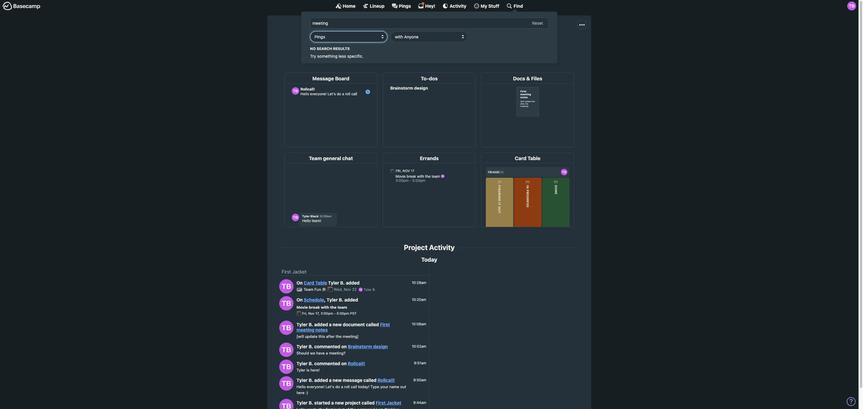 Task type: describe. For each thing, give the bounding box(es) containing it.
company!
[[392, 41, 413, 46]]

1 and from the left
[[457, 41, 465, 46]]

tyler right ,
[[327, 297, 338, 303]]

lineup link
[[363, 3, 384, 9]]

1 vertical spatial activity
[[429, 243, 455, 252]]

schedule link
[[304, 297, 324, 303]]

wed,
[[334, 287, 343, 292]]

a right have
[[326, 351, 328, 355]]

fun
[[314, 287, 321, 292]]

specific.
[[347, 54, 364, 59]]

a for project
[[331, 400, 334, 406]]

b. for tyler b. added a new message called rollcall!
[[309, 378, 313, 383]]

tyler black image for tyler b. started a new project called first jacket
[[279, 399, 294, 409]]

with
[[321, 305, 329, 309]]

on for on schedule ,       tyler b. added
[[297, 297, 303, 303]]

create
[[331, 41, 345, 46]]

on card table tyler b. added
[[297, 280, 360, 286]]

the left company!
[[384, 41, 391, 46]]

have
[[316, 351, 325, 355]]

b. for tyler b. started a new project called first jacket
[[309, 400, 313, 406]]

added up 22 on the bottom left
[[346, 280, 360, 286]]

design
[[373, 344, 388, 349]]

a inside hello everyone! let's do a roll call today! type your name out here :)
[[341, 384, 343, 389]]

lineup
[[370, 3, 384, 8]]

table
[[315, 280, 327, 286]]

a
[[504, 41, 507, 46]]

do
[[335, 384, 340, 389]]

tyler for tyler b.
[[364, 288, 372, 292]]

stuff
[[488, 3, 499, 8]]

the right after
[[336, 334, 342, 339]]

movie
[[297, 305, 308, 309]]

name
[[389, 384, 399, 389]]

my stuff
[[481, 3, 499, 8]]

hello
[[297, 384, 306, 389]]

update
[[305, 334, 317, 339]]

called for message
[[363, 378, 376, 383]]

break
[[309, 305, 320, 309]]

9:50am element
[[413, 378, 426, 382]]

tyler for tyler b. commented on rollcall!
[[297, 361, 308, 366]]

movie break with the team fri, nov 17, 3:00pm -     5:00pm pst
[[297, 305, 357, 315]]

9:50am
[[413, 378, 426, 382]]

tyler for tyler b. started a new project called first jacket
[[297, 400, 308, 406]]

call
[[351, 384, 357, 389]]

project
[[345, 400, 361, 406]]

first jacket let's create the first jacket of the company! i am thinking rabits and strips and colors! a lot of colors!
[[320, 27, 539, 46]]

tyler black image for tyler b. added a new message called rollcall!
[[279, 376, 294, 391]]

9:51am element
[[414, 361, 426, 365]]

first for first jacket
[[282, 269, 291, 275]]

fri,
[[302, 311, 307, 315]]

project activity
[[404, 243, 455, 252]]

tyler up wed,
[[328, 280, 339, 286]]

nov inside movie break with the team fri, nov 17, 3:00pm -     5:00pm pst
[[308, 311, 314, 315]]

-
[[334, 311, 336, 315]]

first
[[354, 41, 363, 46]]

2 colors! from the left
[[524, 41, 539, 46]]

hello everyone! let's do a roll call today! type your name out here :)
[[297, 384, 406, 395]]

10:08am element
[[412, 322, 426, 326]]

home
[[343, 3, 356, 8]]

jacket for first jacket
[[292, 269, 306, 275]]

10:02am element
[[412, 344, 426, 348]]

tyler b.
[[363, 288, 376, 292]]

strips
[[466, 41, 478, 46]]

17,
[[315, 311, 320, 315]]

home link
[[336, 3, 356, 9]]

started
[[314, 400, 330, 406]]

we
[[310, 351, 315, 355]]

try
[[310, 54, 316, 59]]

b. for tyler b. commented on rollcall!
[[309, 361, 313, 366]]

none reset field inside main element
[[529, 19, 546, 27]]

5:00pm
[[337, 311, 349, 315]]

hey!
[[425, 3, 435, 8]]

the inside movie break with the team fri, nov 17, 3:00pm -     5:00pm pst
[[330, 305, 336, 309]]

tyler b. started a new project called first jacket
[[297, 400, 401, 406]]

2 vertical spatial jacket
[[387, 400, 401, 406]]

1 vertical spatial rollcall!
[[378, 378, 395, 383]]

meeting]
[[343, 334, 359, 339]]

a for message
[[329, 378, 332, 383]]

tyler black image for ,       tyler b. added
[[279, 296, 294, 310]]

tyler black image for tyler b. commented on brainstorm design
[[279, 343, 294, 357]]

tyler black image left [will
[[279, 321, 294, 335]]

on schedule ,       tyler b. added
[[297, 297, 358, 303]]

something
[[317, 54, 338, 59]]

called for document
[[366, 322, 379, 327]]

tyler b. added a new document called
[[297, 322, 380, 327]]

tyler for tyler b. added a new document called
[[297, 322, 308, 327]]

rollcall! link for tyler b. added a new message called
[[378, 378, 395, 383]]

tyler for tyler b. commented on brainstorm design
[[297, 344, 308, 349]]

project
[[404, 243, 428, 252]]

9:51am
[[414, 361, 426, 365]]

pings button
[[392, 3, 411, 9]]

tyler for tyler is here!
[[297, 368, 305, 372]]

tyler for tyler b. added a new message called rollcall!
[[297, 378, 308, 383]]

everyone!
[[307, 384, 324, 389]]

meeting
[[297, 327, 314, 332]]

9:44am element
[[413, 400, 426, 405]]

no
[[310, 46, 316, 51]]

3:00pm
[[321, 311, 333, 315]]

team
[[304, 287, 313, 292]]

10:08am
[[412, 322, 426, 326]]

notes
[[315, 327, 328, 332]]

10:28am element
[[412, 280, 426, 285]]

team
[[337, 305, 347, 309]]

document
[[343, 322, 365, 327]]

here
[[297, 390, 305, 395]]

thinking
[[425, 41, 442, 46]]



Task type: vqa. For each thing, say whether or not it's contained in the screenshot.
Tyler is here! Tyler
yes



Task type: locate. For each thing, give the bounding box(es) containing it.
jacket up 'thinking'
[[425, 27, 455, 39]]

2 vertical spatial new
[[335, 400, 344, 406]]

new for document
[[333, 322, 342, 327]]

None reset field
[[529, 19, 546, 27]]

0 horizontal spatial of
[[378, 41, 383, 46]]

10:20am element
[[412, 297, 426, 302]]

tyler black image for tyler b. commented on rollcall!
[[279, 360, 294, 374]]

called up type
[[363, 378, 376, 383]]

jacket up the "card"
[[292, 269, 306, 275]]

a
[[329, 322, 332, 327], [326, 351, 328, 355], [329, 378, 332, 383], [341, 384, 343, 389], [331, 400, 334, 406]]

the
[[346, 41, 353, 46], [384, 41, 391, 46], [330, 305, 336, 309], [336, 334, 342, 339]]

tyler b. commented on brainstorm design
[[297, 344, 388, 349]]

added down 22 on the bottom left
[[344, 297, 358, 303]]

a down tyler b. commented on rollcall!
[[329, 378, 332, 383]]

try something less specific. alert
[[310, 46, 548, 59]]

0 horizontal spatial jacket
[[292, 269, 306, 275]]

called for project
[[362, 400, 375, 406]]

team fun
[[304, 287, 322, 292]]

1 horizontal spatial jacket
[[387, 400, 401, 406]]

commented for brainstorm design
[[314, 344, 340, 349]]

commented up should we have a meeting?
[[314, 344, 340, 349]]

first jacket link up the "card"
[[282, 269, 306, 275]]

called right project
[[362, 400, 375, 406]]

a right 'started'
[[331, 400, 334, 406]]

find
[[514, 3, 523, 8]]

commented
[[314, 344, 340, 349], [314, 361, 340, 366]]

rollcall! up your
[[378, 378, 395, 383]]

tyler up should at the left bottom
[[297, 344, 308, 349]]

nov left 22 on the bottom left
[[344, 287, 351, 292]]

on down meeting? at the left bottom
[[341, 361, 347, 366]]

0 vertical spatial activity
[[450, 3, 466, 8]]

card table link
[[304, 280, 327, 286]]

2 on from the top
[[297, 297, 303, 303]]

this
[[318, 334, 325, 339]]

1 horizontal spatial and
[[479, 41, 487, 46]]

no search results try something less specific.
[[310, 46, 364, 59]]

new up do
[[333, 378, 342, 383]]

b. for tyler b. commented on brainstorm design
[[309, 344, 313, 349]]

new for message
[[333, 378, 342, 383]]

1 vertical spatial new
[[333, 378, 342, 383]]

of
[[378, 41, 383, 46], [519, 41, 523, 46]]

am
[[417, 41, 423, 46]]

brainstorm design link
[[348, 344, 388, 349]]

0 vertical spatial let's
[[320, 41, 330, 46]]

roll
[[344, 384, 350, 389]]

:)
[[306, 390, 308, 395]]

0 horizontal spatial rollcall!
[[348, 361, 365, 366]]

wed, nov 22
[[334, 287, 358, 292]]

colors! left a
[[488, 41, 503, 46]]

and
[[457, 41, 465, 46], [479, 41, 487, 46]]

tyler up the hello
[[297, 378, 308, 383]]

2 commented from the top
[[314, 361, 340, 366]]

2 of from the left
[[519, 41, 523, 46]]

added
[[346, 280, 360, 286], [344, 297, 358, 303], [314, 322, 328, 327], [314, 378, 328, 383]]

on for brainstorm
[[341, 344, 347, 349]]

1 vertical spatial commented
[[314, 361, 340, 366]]

10:20am
[[412, 297, 426, 302]]

new
[[333, 322, 342, 327], [333, 378, 342, 383], [335, 400, 344, 406]]

1 horizontal spatial first jacket link
[[376, 400, 401, 406]]

2 and from the left
[[479, 41, 487, 46]]

first inside first jacket let's create the first jacket of the company! i am thinking rabits and strips and colors! a lot of colors!
[[403, 27, 423, 39]]

commented for rollcall!
[[314, 361, 340, 366]]

jacket
[[425, 27, 455, 39], [292, 269, 306, 275], [387, 400, 401, 406]]

your
[[380, 384, 388, 389]]

and left "strips"
[[457, 41, 465, 46]]

0 vertical spatial called
[[366, 322, 379, 327]]

here!
[[310, 368, 320, 372]]

first
[[403, 27, 423, 39], [282, 269, 291, 275], [380, 322, 390, 327], [376, 400, 386, 406]]

activity
[[450, 3, 466, 8], [429, 243, 455, 252]]

9:44am
[[413, 400, 426, 405]]

1 horizontal spatial rollcall! link
[[378, 378, 395, 383]]

on
[[297, 280, 303, 286], [297, 297, 303, 303]]

i
[[414, 41, 416, 46]]

1 vertical spatial first jacket link
[[376, 400, 401, 406]]

let's up search
[[320, 41, 330, 46]]

tyler right 22 on the bottom left
[[364, 288, 372, 292]]

,
[[324, 297, 326, 303]]

type
[[370, 384, 379, 389]]

a right do
[[341, 384, 343, 389]]

tyler black image
[[359, 288, 363, 292], [279, 321, 294, 335], [279, 343, 294, 357], [279, 360, 294, 374], [279, 376, 294, 391]]

message
[[343, 378, 362, 383]]

of right "jacket"
[[378, 41, 383, 46]]

[will update this after the meeting]
[[297, 334, 359, 339]]

tyler black image left the hello
[[279, 376, 294, 391]]

tyler black image
[[847, 1, 856, 10], [279, 279, 294, 293], [279, 296, 294, 310], [279, 399, 294, 409]]

b. up we
[[309, 344, 313, 349]]

should
[[297, 351, 309, 355]]

b. up everyone!
[[309, 378, 313, 383]]

brainstorm
[[348, 344, 372, 349]]

tyler black image for tyler b. added
[[279, 279, 294, 293]]

rollcall! link
[[348, 361, 365, 366], [378, 378, 395, 383]]

first meeting notes link
[[297, 322, 390, 332]]

b. left 'started'
[[309, 400, 313, 406]]

b. for tyler b. added a new document called
[[309, 322, 313, 327]]

on left the "card"
[[297, 280, 303, 286]]

1 horizontal spatial rollcall!
[[378, 378, 395, 383]]

let's for hello
[[326, 384, 334, 389]]

new left project
[[335, 400, 344, 406]]

1 commented from the top
[[314, 344, 340, 349]]

2 vertical spatial called
[[362, 400, 375, 406]]

and right "strips"
[[479, 41, 487, 46]]

b. up "team"
[[339, 297, 343, 303]]

rollcall! link for tyler b. commented on
[[348, 361, 365, 366]]

first for first meeting notes
[[380, 322, 390, 327]]

activity left my
[[450, 3, 466, 8]]

1 colors! from the left
[[488, 41, 503, 46]]

b. for tyler b.
[[373, 288, 376, 292]]

let's inside first jacket let's create the first jacket of the company! i am thinking rabits and strips and colors! a lot of colors!
[[320, 41, 330, 46]]

1 horizontal spatial of
[[519, 41, 523, 46]]

b. right 22 on the bottom left
[[373, 288, 376, 292]]

let's for first
[[320, 41, 330, 46]]

pst
[[350, 311, 357, 315]]

of right lot
[[519, 41, 523, 46]]

22
[[352, 287, 357, 292]]

0 horizontal spatial rollcall! link
[[348, 361, 365, 366]]

new for project
[[335, 400, 344, 406]]

on for rollcall!
[[341, 361, 347, 366]]

the left first
[[346, 41, 353, 46]]

lot
[[509, 41, 517, 46]]

tyler up is
[[297, 361, 308, 366]]

let's left do
[[326, 384, 334, 389]]

0 vertical spatial rollcall! link
[[348, 361, 365, 366]]

1 vertical spatial on
[[297, 297, 303, 303]]

activity link
[[442, 3, 466, 9]]

1 of from the left
[[378, 41, 383, 46]]

1 vertical spatial nov
[[308, 311, 314, 315]]

tyler left is
[[297, 368, 305, 372]]

1 on from the top
[[341, 344, 347, 349]]

tyler down fri,
[[297, 322, 308, 327]]

1 horizontal spatial colors!
[[524, 41, 539, 46]]

colors!
[[488, 41, 503, 46], [524, 41, 539, 46]]

1 on from the top
[[297, 280, 303, 286]]

1 horizontal spatial nov
[[344, 287, 351, 292]]

let's inside hello everyone! let's do a roll call today! type your name out here :)
[[326, 384, 334, 389]]

0 vertical spatial first jacket link
[[282, 269, 306, 275]]

activity inside "link"
[[450, 3, 466, 8]]

hey! button
[[418, 2, 435, 9]]

first jacket link down your
[[376, 400, 401, 406]]

0 horizontal spatial colors!
[[488, 41, 503, 46]]

b. up the update
[[309, 322, 313, 327]]

rabits
[[443, 41, 455, 46]]

activity up today
[[429, 243, 455, 252]]

today!
[[358, 384, 369, 389]]

1 vertical spatial jacket
[[292, 269, 306, 275]]

meeting?
[[329, 351, 346, 355]]

search
[[317, 46, 332, 51]]

pings
[[399, 3, 411, 8]]

less
[[339, 54, 346, 59]]

1 vertical spatial let's
[[326, 384, 334, 389]]

after
[[326, 334, 335, 339]]

tyler b. commented on rollcall!
[[297, 361, 365, 366]]

b. up tyler is here!
[[309, 361, 313, 366]]

called right document
[[366, 322, 379, 327]]

a for document
[[329, 322, 332, 327]]

1 vertical spatial called
[[363, 378, 376, 383]]

people on this project element
[[441, 47, 458, 66]]

main element
[[0, 0, 859, 63]]

commented down should we have a meeting?
[[314, 361, 340, 366]]

tyler black image left is
[[279, 360, 294, 374]]

rollcall! link up your
[[378, 378, 395, 383]]

0 horizontal spatial and
[[457, 41, 465, 46]]

on for on card table tyler b. added
[[297, 280, 303, 286]]

find button
[[506, 3, 523, 9]]

results
[[333, 46, 350, 51]]

Search for… search field
[[310, 18, 548, 29]]

switch accounts image
[[2, 1, 40, 11]]

0 vertical spatial nov
[[344, 287, 351, 292]]

0 vertical spatial commented
[[314, 344, 340, 349]]

colors! right lot
[[524, 41, 539, 46]]

1 vertical spatial on
[[341, 361, 347, 366]]

tyler down here
[[297, 400, 308, 406]]

jacket down name
[[387, 400, 401, 406]]

tyler is here!
[[297, 368, 320, 372]]

10:02am
[[412, 344, 426, 348]]

first jacket link
[[282, 269, 306, 275], [376, 400, 401, 406]]

0 vertical spatial new
[[333, 322, 342, 327]]

rollcall! link down brainstorm
[[348, 361, 365, 366]]

added down the 17,
[[314, 322, 328, 327]]

[will
[[297, 334, 304, 339]]

first inside first meeting notes
[[380, 322, 390, 327]]

10:28am
[[412, 280, 426, 285]]

0 horizontal spatial first jacket link
[[282, 269, 306, 275]]

tyler black image inside main element
[[847, 1, 856, 10]]

first meeting notes
[[297, 322, 390, 332]]

0 horizontal spatial nov
[[308, 311, 314, 315]]

schedule
[[304, 297, 324, 303]]

on up "movie"
[[297, 297, 303, 303]]

2 on from the top
[[341, 361, 347, 366]]

jacket inside first jacket let's create the first jacket of the company! i am thinking rabits and strips and colors! a lot of colors!
[[425, 27, 455, 39]]

0 vertical spatial on
[[297, 280, 303, 286]]

0 vertical spatial rollcall!
[[348, 361, 365, 366]]

2 horizontal spatial jacket
[[425, 27, 455, 39]]

tyler b. added a new message called rollcall!
[[297, 378, 395, 383]]

jacket for first jacket let's create the first jacket of the company! i am thinking rabits and strips and colors! a lot of colors!
[[425, 27, 455, 39]]

called
[[366, 322, 379, 327], [363, 378, 376, 383], [362, 400, 375, 406]]

my stuff button
[[474, 3, 499, 9]]

b. up wed, nov 22
[[340, 280, 345, 286]]

0 vertical spatial on
[[341, 344, 347, 349]]

nov
[[344, 287, 351, 292], [308, 311, 314, 315]]

should we have a meeting?
[[297, 351, 346, 355]]

1 vertical spatial rollcall! link
[[378, 378, 395, 383]]

tyler black image left should at the left bottom
[[279, 343, 294, 357]]

on up meeting? at the left bottom
[[341, 344, 347, 349]]

0 vertical spatial jacket
[[425, 27, 455, 39]]

new down '-'
[[333, 322, 342, 327]]

tyler black image right 22 on the bottom left
[[359, 288, 363, 292]]

a right notes
[[329, 322, 332, 327]]

added up everyone!
[[314, 378, 328, 383]]

first for first jacket let's create the first jacket of the company! i am thinking rabits and strips and colors! a lot of colors!
[[403, 27, 423, 39]]

jacket
[[364, 41, 377, 46]]

nov left the 17,
[[308, 311, 314, 315]]

rollcall! down brainstorm
[[348, 361, 365, 366]]

is
[[306, 368, 309, 372]]

first jacket
[[282, 269, 306, 275]]

the up '-'
[[330, 305, 336, 309]]

movie break with the team link
[[297, 305, 347, 309]]

out
[[400, 384, 406, 389]]

on
[[341, 344, 347, 349], [341, 361, 347, 366]]



